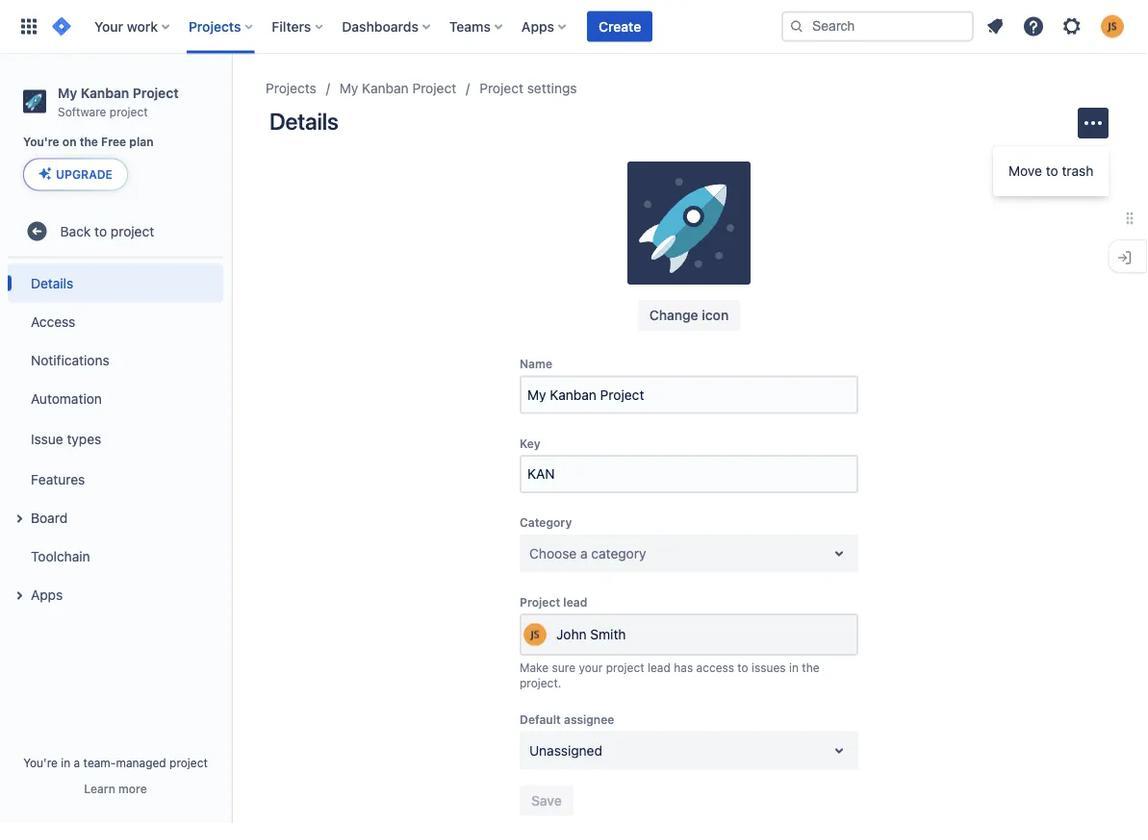 Task type: locate. For each thing, give the bounding box(es) containing it.
details down projects link
[[270, 108, 338, 135]]

my inside my kanban project software project
[[58, 85, 77, 101]]

2 horizontal spatial to
[[1046, 163, 1059, 179]]

to left issues
[[738, 661, 749, 675]]

projects inside popup button
[[189, 18, 241, 34]]

1 horizontal spatial the
[[802, 661, 820, 675]]

apps down 'toolchain'
[[31, 587, 63, 603]]

0 vertical spatial projects
[[189, 18, 241, 34]]

1 horizontal spatial in
[[789, 661, 799, 675]]

appswitcher icon image
[[17, 15, 40, 38]]

details up access
[[31, 275, 73, 291]]

icon
[[702, 308, 729, 323]]

lead left "has"
[[648, 661, 671, 675]]

1 vertical spatial to
[[94, 223, 107, 239]]

kanban inside my kanban project software project
[[81, 85, 129, 101]]

1 vertical spatial details
[[31, 275, 73, 291]]

access
[[696, 661, 734, 675]]

details
[[270, 108, 338, 135], [31, 275, 73, 291]]

apps inside popup button
[[522, 18, 555, 34]]

1 you're from the top
[[23, 135, 59, 149]]

1 horizontal spatial lead
[[648, 661, 671, 675]]

the right issues
[[802, 661, 820, 675]]

in right issues
[[789, 661, 799, 675]]

a right choose
[[580, 546, 588, 562]]

issues
[[752, 661, 786, 675]]

0 horizontal spatial details
[[31, 275, 73, 291]]

plan
[[129, 135, 154, 149]]

0 horizontal spatial the
[[80, 135, 98, 149]]

project left settings
[[480, 80, 524, 96]]

settings
[[527, 80, 577, 96]]

1 horizontal spatial kanban
[[362, 80, 409, 96]]

apps right teams popup button
[[522, 18, 555, 34]]

you're on the free plan
[[23, 135, 154, 149]]

automation link
[[8, 380, 223, 418]]

sure
[[552, 661, 576, 675]]

my up software
[[58, 85, 77, 101]]

in
[[789, 661, 799, 675], [61, 757, 70, 770]]

1 vertical spatial the
[[802, 661, 820, 675]]

trash
[[1062, 163, 1094, 179]]

1 vertical spatial in
[[61, 757, 70, 770]]

0 vertical spatial lead
[[563, 596, 587, 609]]

apps inside button
[[31, 587, 63, 603]]

create
[[599, 18, 641, 34]]

learn more
[[84, 783, 147, 796]]

project up details link
[[111, 223, 154, 239]]

default assignee
[[520, 714, 614, 727]]

details inside group
[[31, 275, 73, 291]]

my kanban project software project
[[58, 85, 179, 118]]

choose a category
[[529, 546, 646, 562]]

access link
[[8, 303, 223, 341]]

features link
[[8, 460, 223, 499]]

sidebar navigation image
[[210, 77, 252, 116]]

projects right sidebar navigation icon
[[266, 80, 316, 96]]

0 horizontal spatial to
[[94, 223, 107, 239]]

0 horizontal spatial in
[[61, 757, 70, 770]]

you're for you're in a team-managed project
[[23, 757, 58, 770]]

0 horizontal spatial a
[[74, 757, 80, 770]]

project up plan at the top of the page
[[133, 85, 179, 101]]

expand image
[[8, 585, 31, 608]]

project
[[110, 105, 148, 118], [111, 223, 154, 239], [606, 661, 645, 675], [169, 757, 208, 770]]

open image
[[828, 740, 851, 763]]

lead
[[563, 596, 587, 609], [648, 661, 671, 675]]

you're left team-
[[23, 757, 58, 770]]

back to project
[[60, 223, 154, 239]]

0 vertical spatial to
[[1046, 163, 1059, 179]]

my kanban project
[[340, 80, 456, 96]]

Category text field
[[529, 544, 533, 564]]

my for my kanban project software project
[[58, 85, 77, 101]]

project up plan at the top of the page
[[110, 105, 148, 118]]

you're for you're on the free plan
[[23, 135, 59, 149]]

1 vertical spatial a
[[74, 757, 80, 770]]

your profile and settings image
[[1101, 15, 1124, 38]]

kanban up software
[[81, 85, 129, 101]]

teams
[[449, 18, 491, 34]]

0 horizontal spatial my
[[58, 85, 77, 101]]

move
[[1009, 163, 1042, 179]]

0 horizontal spatial projects
[[189, 18, 241, 34]]

1 horizontal spatial my
[[340, 80, 358, 96]]

1 horizontal spatial to
[[738, 661, 749, 675]]

you're
[[23, 135, 59, 149], [23, 757, 58, 770]]

2 vertical spatial to
[[738, 661, 749, 675]]

category
[[591, 546, 646, 562]]

1 horizontal spatial details
[[270, 108, 338, 135]]

you're left on
[[23, 135, 59, 149]]

apps button
[[8, 576, 223, 614]]

kanban for my kanban project software project
[[81, 85, 129, 101]]

jira software image
[[50, 15, 73, 38], [50, 15, 73, 38]]

create button
[[587, 11, 653, 42]]

to right 'back'
[[94, 223, 107, 239]]

notifications image
[[984, 15, 1007, 38]]

learn more button
[[84, 782, 147, 797]]

1 vertical spatial you're
[[23, 757, 58, 770]]

apps
[[522, 18, 555, 34], [31, 587, 63, 603]]

software
[[58, 105, 106, 118]]

make sure your project lead has access to issues in the project.
[[520, 661, 820, 690]]

project lead
[[520, 596, 587, 609]]

project inside make sure your project lead has access to issues in the project.
[[606, 661, 645, 675]]

the
[[80, 135, 98, 149], [802, 661, 820, 675]]

kanban down dashboards popup button
[[362, 80, 409, 96]]

to inside make sure your project lead has access to issues in the project.
[[738, 661, 749, 675]]

smith
[[590, 627, 626, 643]]

to
[[1046, 163, 1059, 179], [94, 223, 107, 239], [738, 661, 749, 675]]

to left 'trash'
[[1046, 163, 1059, 179]]

Search field
[[782, 11, 974, 42]]

choose
[[529, 546, 577, 562]]

0 vertical spatial in
[[789, 661, 799, 675]]

my for my kanban project
[[340, 80, 358, 96]]

1 horizontal spatial apps
[[522, 18, 555, 34]]

settings image
[[1061, 15, 1084, 38]]

details link
[[8, 264, 223, 303]]

projects up sidebar navigation icon
[[189, 18, 241, 34]]

0 vertical spatial you're
[[23, 135, 59, 149]]

on
[[62, 135, 77, 149]]

1 vertical spatial lead
[[648, 661, 671, 675]]

has
[[674, 661, 693, 675]]

my kanban project link
[[340, 77, 456, 100]]

default
[[520, 714, 561, 727]]

you're in a team-managed project
[[23, 757, 208, 770]]

back
[[60, 223, 91, 239]]

upgrade button
[[24, 159, 127, 190]]

john smith image
[[524, 624, 547, 647]]

0 horizontal spatial apps
[[31, 587, 63, 603]]

1 vertical spatial projects
[[266, 80, 316, 96]]

2 you're from the top
[[23, 757, 58, 770]]

in left team-
[[61, 757, 70, 770]]

kanban
[[362, 80, 409, 96], [81, 85, 129, 101]]

work
[[127, 18, 158, 34]]

1 vertical spatial apps
[[31, 587, 63, 603]]

group
[[8, 258, 223, 620]]

my right projects link
[[340, 80, 358, 96]]

a
[[580, 546, 588, 562], [74, 757, 80, 770]]

types
[[67, 431, 101, 447]]

the right on
[[80, 135, 98, 149]]

my
[[340, 80, 358, 96], [58, 85, 77, 101]]

a left team-
[[74, 757, 80, 770]]

make
[[520, 661, 549, 675]]

toolchain link
[[8, 537, 223, 576]]

0 vertical spatial apps
[[522, 18, 555, 34]]

0 horizontal spatial kanban
[[81, 85, 129, 101]]

project right your
[[606, 661, 645, 675]]

1 horizontal spatial projects
[[266, 80, 316, 96]]

0 vertical spatial a
[[580, 546, 588, 562]]

projects for projects popup button
[[189, 18, 241, 34]]

banner
[[0, 0, 1147, 54]]

change icon button
[[638, 300, 740, 331]]

lead up john
[[563, 596, 587, 609]]

learn
[[84, 783, 115, 796]]

projects link
[[266, 77, 316, 100]]

projects
[[189, 18, 241, 34], [266, 80, 316, 96]]

0 vertical spatial details
[[270, 108, 338, 135]]

in inside make sure your project lead has access to issues in the project.
[[789, 661, 799, 675]]

project
[[412, 80, 456, 96], [480, 80, 524, 96], [133, 85, 179, 101], [520, 596, 560, 609]]

to inside button
[[1046, 163, 1059, 179]]

banner containing your work
[[0, 0, 1147, 54]]



Task type: describe. For each thing, give the bounding box(es) containing it.
change icon
[[650, 308, 729, 323]]

assignee
[[564, 714, 614, 727]]

0 vertical spatial the
[[80, 135, 98, 149]]

primary element
[[12, 0, 782, 53]]

to for trash
[[1046, 163, 1059, 179]]

board button
[[8, 499, 223, 537]]

project inside my kanban project software project
[[133, 85, 179, 101]]

Key field
[[522, 457, 857, 492]]

project.
[[520, 677, 562, 690]]

project settings link
[[480, 77, 577, 100]]

the inside make sure your project lead has access to issues in the project.
[[802, 661, 820, 675]]

john
[[556, 627, 587, 643]]

issue types link
[[8, 418, 223, 460]]

unassigned
[[529, 743, 603, 759]]

more image
[[1082, 112, 1105, 135]]

access
[[31, 314, 75, 330]]

project inside my kanban project software project
[[110, 105, 148, 118]]

project settings
[[480, 80, 577, 96]]

back to project link
[[8, 212, 223, 251]]

free
[[101, 135, 126, 149]]

board
[[31, 510, 68, 526]]

change
[[650, 308, 699, 323]]

open image
[[828, 542, 851, 565]]

projects button
[[183, 11, 260, 42]]

dashboards
[[342, 18, 419, 34]]

toolchain
[[31, 549, 90, 564]]

move to trash
[[1009, 163, 1094, 179]]

upgrade
[[56, 168, 113, 181]]

to for project
[[94, 223, 107, 239]]

notifications
[[31, 352, 109, 368]]

key
[[520, 437, 541, 450]]

dashboards button
[[336, 11, 438, 42]]

Default assignee text field
[[529, 742, 533, 761]]

search image
[[789, 19, 805, 34]]

managed
[[116, 757, 166, 770]]

features
[[31, 472, 85, 487]]

project right managed in the left bottom of the page
[[169, 757, 208, 770]]

help image
[[1022, 15, 1045, 38]]

kanban for my kanban project
[[362, 80, 409, 96]]

group containing details
[[8, 258, 223, 620]]

filters
[[272, 18, 311, 34]]

0 horizontal spatial lead
[[563, 596, 587, 609]]

projects for projects link
[[266, 80, 316, 96]]

expand image
[[8, 508, 31, 531]]

apps button
[[516, 11, 574, 42]]

name
[[520, 358, 553, 371]]

teams button
[[444, 11, 510, 42]]

issue types
[[31, 431, 101, 447]]

your work button
[[89, 11, 177, 42]]

1 horizontal spatial a
[[580, 546, 588, 562]]

filters button
[[266, 11, 330, 42]]

team-
[[83, 757, 116, 770]]

project avatar image
[[628, 162, 751, 285]]

your
[[94, 18, 123, 34]]

category
[[520, 516, 572, 530]]

lead inside make sure your project lead has access to issues in the project.
[[648, 661, 671, 675]]

your work
[[94, 18, 158, 34]]

issue
[[31, 431, 63, 447]]

john smith
[[556, 627, 626, 643]]

notifications link
[[8, 341, 223, 380]]

move to trash button
[[993, 152, 1109, 191]]

automation
[[31, 391, 102, 407]]

project down teams
[[412, 80, 456, 96]]

Name field
[[522, 378, 857, 412]]

your
[[579, 661, 603, 675]]

project up "john smith" image
[[520, 596, 560, 609]]

more
[[118, 783, 147, 796]]



Task type: vqa. For each thing, say whether or not it's contained in the screenshot.
Kanban related to My Kanban Project Software project
yes



